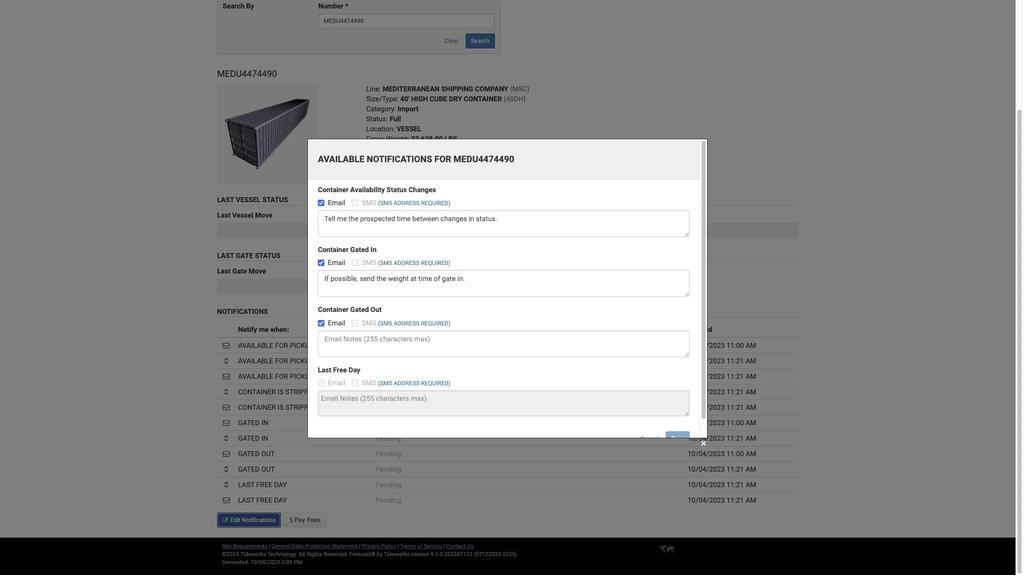 Task type: locate. For each thing, give the bounding box(es) containing it.
3 11:21 from the top
[[727, 388, 744, 396]]

notifications right edit
[[242, 517, 276, 524]]

1 vertical spatial pickup
[[290, 357, 314, 365]]

contact
[[446, 543, 466, 550]]

chassis
[[366, 267, 391, 275]]

11:21
[[727, 357, 744, 365], [727, 372, 744, 380], [727, 388, 744, 396], [727, 403, 744, 411], [727, 434, 744, 442], [727, 465, 744, 473], [727, 481, 744, 489], [727, 496, 744, 504]]

0 vertical spatial pickup
[[290, 341, 314, 349]]

notify
[[238, 325, 257, 333]]

location:
[[366, 125, 395, 133]]

3 envelope o image from the top
[[223, 450, 230, 457]]

2 mobile image from the top
[[225, 435, 228, 442]]

0 vertical spatial free
[[256, 481, 272, 489]]

2 mobile image from the top
[[225, 466, 228, 473]]

0 vertical spatial for
[[275, 341, 288, 349]]

1 vertical spatial 10/04/2023 11:00 am
[[688, 419, 757, 427]]

0 vertical spatial container
[[464, 95, 502, 103]]

2 stripped from the top
[[285, 403, 317, 411]]

move for last vessel move
[[255, 211, 272, 219]]

last for last gate move
[[217, 267, 231, 275]]

0 horizontal spatial search
[[223, 2, 244, 10]]

1 mobile image from the top
[[225, 357, 228, 364]]

0 vertical spatial mobile image
[[225, 357, 228, 364]]

last up the last gate move
[[217, 252, 234, 260]]

2 pending from the top
[[376, 357, 401, 365]]

0 vertical spatial 11:00
[[727, 341, 744, 349]]

2 gated in from the top
[[238, 434, 268, 442]]

category
[[515, 211, 544, 219]]

1 am from the top
[[746, 341, 757, 349]]

policy
[[381, 543, 396, 550]]

for
[[275, 341, 288, 349], [275, 357, 288, 365], [275, 372, 288, 380]]

number right chassis at left top
[[393, 267, 418, 275]]

available
[[238, 341, 273, 349], [238, 357, 273, 365], [238, 372, 273, 380]]

8 am from the top
[[746, 450, 757, 458]]

shipping
[[441, 85, 473, 93]]

gate
[[236, 252, 253, 260], [232, 267, 247, 275]]

1 vertical spatial notifications
[[242, 517, 276, 524]]

0 vertical spatial move
[[255, 211, 272, 219]]

dry
[[449, 95, 462, 103]]

1 11:00 from the top
[[727, 341, 744, 349]]

10/04/2023 11:00 am
[[688, 341, 757, 349], [688, 419, 757, 427], [688, 450, 757, 458]]

edit image
[[223, 517, 229, 523]]

search inside 'button'
[[471, 38, 489, 45]]

1 gated out from the top
[[238, 450, 275, 458]]

pending for last envelope o icon
[[376, 496, 401, 504]]

forecast®
[[349, 551, 376, 558]]

high
[[411, 95, 428, 103]]

5 11:21 from the top
[[727, 434, 744, 442]]

1 stripped from the top
[[285, 388, 317, 396]]

0 vertical spatial available for pickup
[[238, 341, 314, 349]]

terms
[[400, 543, 416, 550]]

2 vertical spatial 11:00
[[727, 450, 744, 458]]

gate up the last gate move
[[236, 252, 253, 260]]

10/04/2023 11:21 am
[[688, 357, 757, 365], [688, 372, 757, 380], [688, 388, 757, 396], [688, 403, 757, 411], [688, 434, 757, 442], [688, 465, 757, 473], [688, 481, 757, 489], [688, 496, 757, 504]]

1 horizontal spatial search
[[471, 38, 489, 45]]

search
[[223, 2, 244, 10], [471, 38, 489, 45]]

last vessel move
[[217, 211, 272, 219]]

3 available from the top
[[238, 372, 273, 380]]

me
[[259, 325, 269, 333], [427, 341, 437, 349]]

am
[[746, 341, 757, 349], [746, 357, 757, 365], [746, 372, 757, 380], [746, 388, 757, 396], [746, 403, 757, 411], [746, 419, 757, 427], [746, 434, 757, 442], [746, 450, 757, 458], [746, 465, 757, 473], [746, 481, 757, 489], [746, 496, 757, 504]]

1 horizontal spatial number
[[393, 267, 418, 275]]

1 vertical spatial gated out
[[238, 465, 275, 473]]

2 container is stripped from the top
[[238, 403, 317, 411]]

mediterranean
[[383, 85, 440, 93]]

1 pending from the top
[[376, 341, 401, 349]]

for for available's envelope o image
[[275, 372, 288, 380]]

last vessel status
[[217, 196, 288, 204]]

gated
[[238, 419, 260, 427], [238, 434, 260, 442], [238, 450, 260, 458], [238, 465, 260, 473]]

4 envelope o image from the top
[[223, 497, 230, 504]]

3 mobile image from the top
[[225, 481, 228, 488]]

| up tideworks
[[398, 543, 399, 550]]

1 in from the top
[[261, 419, 268, 427]]

when:
[[270, 325, 289, 333]]

pending for gated mobile icon
[[376, 434, 401, 442]]

last up last vessel move
[[217, 196, 234, 204]]

gated in
[[238, 419, 268, 427], [238, 434, 268, 442]]

last free day for last envelope o icon
[[238, 496, 287, 504]]

mobile image
[[225, 388, 228, 395], [225, 435, 228, 442], [225, 481, 228, 488]]

1 container is stripped from the top
[[238, 388, 317, 396]]

3 for from the top
[[275, 372, 288, 380]]

1 pickup from the top
[[290, 341, 314, 349]]

1 vertical spatial envelope o image
[[223, 419, 230, 426]]

1 available for pickup from the top
[[238, 341, 314, 349]]

1 vertical spatial stripped
[[285, 403, 317, 411]]

2 envelope o image from the top
[[223, 404, 230, 411]]

1 vertical spatial for
[[275, 357, 288, 365]]

5 pending from the top
[[376, 403, 401, 411]]

1 free from the top
[[256, 481, 272, 489]]

4 last from the top
[[217, 267, 231, 275]]

1 vertical spatial search
[[471, 38, 489, 45]]

11:00
[[727, 341, 744, 349], [727, 419, 744, 427], [727, 450, 744, 458]]

| up the "9.5.0.202307122"
[[443, 543, 445, 550]]

2 day from the top
[[274, 496, 287, 504]]

0 vertical spatial container is stripped
[[238, 388, 317, 396]]

1 horizontal spatial me
[[427, 341, 437, 349]]

2 vertical spatial status
[[255, 252, 281, 260]]

2 vertical spatial pickup
[[290, 372, 314, 380]]

gate down 'last gate status'
[[232, 267, 247, 275]]

notifications up notify
[[217, 307, 268, 315]]

1 vertical spatial move
[[249, 267, 266, 275]]

1 10/04/2023 11:00 am from the top
[[688, 341, 757, 349]]

| up forecast® on the left
[[359, 543, 361, 550]]

move down 'last gate status'
[[249, 267, 266, 275]]

clear button
[[439, 34, 464, 49]]

2 last from the top
[[217, 211, 231, 219]]

1 vertical spatial last
[[238, 496, 255, 504]]

search button
[[466, 34, 495, 49]]

mobile image
[[225, 357, 228, 364], [225, 466, 228, 473]]

0 vertical spatial gated out
[[238, 450, 275, 458]]

last
[[217, 196, 234, 204], [217, 211, 231, 219], [217, 252, 234, 260], [217, 267, 231, 275]]

0 vertical spatial gated in
[[238, 419, 268, 427]]

protection
[[305, 543, 331, 550]]

last down 'last gate status'
[[217, 267, 231, 275]]

0 vertical spatial vessel
[[236, 196, 261, 204]]

0 vertical spatial search
[[223, 2, 244, 10]]

pay
[[295, 517, 305, 524]]

move
[[255, 211, 272, 219], [249, 267, 266, 275]]

0 vertical spatial mobile image
[[225, 388, 228, 395]]

vessel down last vessel status
[[232, 211, 253, 219]]

1 gated in from the top
[[238, 419, 268, 427]]

envelope o image for available
[[223, 342, 230, 349]]

1 vertical spatial free
[[256, 496, 272, 504]]

1 vertical spatial mobile image
[[225, 435, 228, 442]]

general
[[272, 543, 291, 550]]

1 vertical spatial last free day
[[238, 496, 287, 504]]

1 vertical spatial 11:00
[[727, 419, 744, 427]]

0 vertical spatial last
[[238, 481, 255, 489]]

available for pickup for available's envelope o image
[[238, 372, 314, 380]]

day
[[274, 481, 287, 489], [274, 496, 287, 504]]

envelope o image
[[223, 342, 230, 349], [223, 404, 230, 411], [223, 450, 230, 457], [223, 497, 230, 504]]

0 vertical spatial available
[[238, 341, 273, 349]]

is
[[278, 388, 284, 396], [278, 403, 284, 411]]

1 vertical spatial day
[[274, 496, 287, 504]]

Number * text field
[[318, 14, 495, 29]]

2 available from the top
[[238, 357, 273, 365]]

number
[[318, 2, 344, 10], [393, 267, 418, 275]]

0 vertical spatial stripped
[[285, 388, 317, 396]]

gated in for 10/04/2023 11:00 am
[[238, 419, 268, 427]]

2 envelope o image from the top
[[223, 419, 230, 426]]

me left the
[[427, 341, 437, 349]]

2 available for pickup from the top
[[238, 357, 314, 365]]

in
[[261, 419, 268, 427], [261, 434, 268, 442]]

2 vertical spatial mobile image
[[225, 481, 228, 488]]

1 vertical spatial is
[[278, 403, 284, 411]]

vessel up last vessel move
[[236, 196, 261, 204]]

general data protection statement link
[[272, 543, 358, 550]]

3 11:00 from the top
[[727, 450, 744, 458]]

container
[[464, 95, 502, 103], [238, 388, 276, 396], [238, 403, 276, 411]]

pending for gated out's mobile image
[[376, 465, 401, 473]]

0 horizontal spatial me
[[259, 325, 269, 333]]

2 pickup from the top
[[290, 357, 314, 365]]

0 vertical spatial status
[[262, 196, 288, 204]]

1 last free day from the top
[[238, 481, 287, 489]]

0 vertical spatial me
[[259, 325, 269, 333]]

number left "*"
[[318, 2, 344, 10]]

|
[[269, 543, 270, 550], [359, 543, 361, 550], [398, 543, 399, 550], [443, 543, 445, 550]]

1 for from the top
[[275, 341, 288, 349]]

2 out from the top
[[261, 465, 275, 473]]

10/04/2023
[[688, 341, 725, 349], [688, 357, 725, 365], [688, 372, 725, 380], [688, 388, 725, 396], [688, 403, 725, 411], [688, 419, 725, 427], [688, 434, 725, 442], [688, 450, 725, 458], [688, 465, 725, 473], [688, 481, 725, 489], [688, 496, 725, 504], [250, 559, 280, 566]]

2 vertical spatial for
[[275, 372, 288, 380]]

search left by
[[223, 2, 244, 10]]

11:00 for available for pickup
[[727, 341, 744, 349]]

mobile image for gated out
[[225, 466, 228, 473]]

notifications inside button
[[242, 517, 276, 524]]

2 in from the top
[[261, 434, 268, 442]]

out for 10/04/2023 11:00 am
[[261, 450, 275, 458]]

2 vertical spatial available
[[238, 372, 273, 380]]

envelope o image for gated
[[223, 450, 230, 457]]

| left general
[[269, 543, 270, 550]]

gross
[[366, 135, 385, 143]]

1 vertical spatial status
[[665, 211, 685, 219]]

pending for mobile image corresponding to available for pickup
[[376, 357, 401, 365]]

tideworks
[[384, 551, 410, 558]]

1 vertical spatial out
[[261, 465, 275, 473]]

6 11:21 from the top
[[727, 465, 744, 473]]

pay fees
[[293, 517, 321, 524]]

pickup
[[290, 341, 314, 349], [290, 357, 314, 365], [290, 372, 314, 380]]

3 10/04/2023 11:00 am from the top
[[688, 450, 757, 458]]

all
[[299, 551, 305, 558]]

9 pending from the top
[[376, 481, 401, 489]]

10 pending from the top
[[376, 496, 401, 504]]

0 vertical spatial in
[[261, 419, 268, 427]]

gated out for 10/04/2023 11:00 am
[[238, 450, 275, 458]]

last
[[238, 481, 255, 489], [238, 496, 255, 504]]

me left when:
[[259, 325, 269, 333]]

tell
[[414, 341, 425, 349]]

1 available from the top
[[238, 341, 273, 349]]

1 mobile image from the top
[[225, 388, 228, 395]]

1 vertical spatial gated in
[[238, 434, 268, 442]]

pending for last's mobile icon
[[376, 481, 401, 489]]

for for envelope o icon associated with available
[[275, 341, 288, 349]]

1 out from the top
[[261, 450, 275, 458]]

1 vertical spatial container is stripped
[[238, 403, 317, 411]]

mobile image for gated
[[225, 435, 228, 442]]

2 10/04/2023 11:00 am from the top
[[688, 419, 757, 427]]

envelope o image
[[223, 373, 230, 380], [223, 419, 230, 426]]

0 horizontal spatial number
[[318, 2, 344, 10]]

move down last vessel status
[[255, 211, 272, 219]]

(msc)
[[510, 85, 530, 93]]

1 vertical spatial mobile image
[[225, 466, 228, 473]]

4 | from the left
[[443, 543, 445, 550]]

6 10/04/2023 11:21 am from the top
[[688, 465, 757, 473]]

3 pending from the top
[[376, 372, 401, 380]]

8 11:21 from the top
[[727, 496, 744, 504]]

2 gated out from the top
[[238, 465, 275, 473]]

notifications
[[217, 307, 268, 315], [242, 517, 276, 524]]

6 pending from the top
[[376, 434, 401, 442]]

edit notifications link
[[217, 513, 283, 528]]

search for search
[[471, 38, 489, 45]]

0 vertical spatial 10/04/2023 11:00 am
[[688, 341, 757, 349]]

in
[[559, 341, 564, 349]]

2 vertical spatial 10/04/2023 11:00 am
[[688, 450, 757, 458]]

2 last free day from the top
[[238, 496, 287, 504]]

gate for status
[[236, 252, 253, 260]]

search by
[[223, 2, 254, 10]]

1 vertical spatial me
[[427, 341, 437, 349]]

11:00 for gated in
[[727, 419, 744, 427]]

1 last from the top
[[217, 196, 234, 204]]

1 vertical spatial in
[[261, 434, 268, 442]]

3 available for pickup from the top
[[238, 372, 314, 380]]

last free day for last's mobile icon
[[238, 481, 287, 489]]

terms of service link
[[400, 543, 442, 550]]

1 vertical spatial available for pickup
[[238, 357, 314, 365]]

1 envelope o image from the top
[[223, 373, 230, 380]]

1 day from the top
[[274, 481, 287, 489]]

2 11:00 from the top
[[727, 419, 744, 427]]

3 last from the top
[[217, 252, 234, 260]]

available for pickup
[[238, 341, 314, 349], [238, 357, 314, 365], [238, 372, 314, 380]]

full
[[390, 115, 401, 123]]

0 vertical spatial envelope o image
[[223, 373, 230, 380]]

8 pending from the top
[[376, 465, 401, 473]]

9 am from the top
[[746, 465, 757, 473]]

rights
[[306, 551, 322, 558]]

7 pending from the top
[[376, 450, 401, 458]]

0 vertical spatial day
[[274, 481, 287, 489]]

last down last vessel status
[[217, 211, 231, 219]]

3 10/04/2023 11:21 am from the top
[[688, 388, 757, 396]]

1 vertical spatial vessel
[[232, 211, 253, 219]]

1 11:21 from the top
[[727, 357, 744, 365]]

0 vertical spatial out
[[261, 450, 275, 458]]

2 vertical spatial available for pickup
[[238, 372, 314, 380]]

mobile image for container
[[225, 388, 228, 395]]

0 vertical spatial last free day
[[238, 481, 287, 489]]

2 | from the left
[[359, 543, 361, 550]]

0 vertical spatial is
[[278, 388, 284, 396]]

4 gated from the top
[[238, 465, 260, 473]]

search right the clear button
[[471, 38, 489, 45]]

weight:
[[386, 135, 409, 143]]

last for last vessel move
[[217, 211, 231, 219]]

2 for from the top
[[275, 357, 288, 365]]

4 pending from the top
[[376, 388, 401, 396]]

1 vertical spatial gate
[[232, 267, 247, 275]]

usd image
[[289, 517, 293, 523]]

stripped
[[285, 388, 317, 396], [285, 403, 317, 411]]

0 vertical spatial number
[[318, 2, 344, 10]]

changes
[[530, 341, 557, 349]]

11:00 for gated out
[[727, 450, 744, 458]]

in for 10/04/2023 11:21 am
[[261, 434, 268, 442]]

1 vertical spatial available
[[238, 357, 273, 365]]

0 vertical spatial gate
[[236, 252, 253, 260]]

1 envelope o image from the top
[[223, 342, 230, 349]]

pending
[[376, 341, 401, 349], [376, 357, 401, 365], [376, 372, 401, 380], [376, 388, 401, 396], [376, 403, 401, 411], [376, 434, 401, 442], [376, 450, 401, 458], [376, 465, 401, 473], [376, 481, 401, 489], [376, 496, 401, 504]]

container is stripped
[[238, 388, 317, 396], [238, 403, 317, 411]]



Task type: vqa. For each thing, say whether or not it's contained in the screenshot.
COMPANY
yes



Task type: describe. For each thing, give the bounding box(es) containing it.
pending for mobile icon corresponding to container
[[376, 388, 401, 396]]

last for last vessel status
[[217, 196, 234, 204]]

available for available's envelope o image
[[238, 372, 273, 380]]

1 last from the top
[[238, 481, 255, 489]]

1 is from the top
[[278, 388, 284, 396]]

line:
[[366, 85, 381, 93]]

10/04/2023 inside site requirements | general data protection statement | privacy policy | terms of service | contact us ©2023 tideworks technology. all rights reserved. forecast® by tideworks version 9.5.0.202307122 (07122023-2235) generated: 10/04/2023 2:09 pm
[[250, 559, 280, 566]]

lbs
[[445, 135, 457, 143]]

by
[[377, 551, 383, 558]]

2 is from the top
[[278, 403, 284, 411]]

4 10/04/2023 11:21 am from the top
[[688, 403, 757, 411]]

status for last vessel status
[[262, 196, 288, 204]]

7 11:21 from the top
[[727, 481, 744, 489]]

8 10/04/2023 11:21 am from the top
[[688, 496, 757, 504]]

company
[[475, 85, 508, 93]]

2 am from the top
[[746, 357, 757, 365]]

data
[[292, 543, 304, 550]]

gated out for 10/04/2023 11:21 am
[[238, 465, 275, 473]]

pending for available's envelope o image
[[376, 372, 401, 380]]

prospected
[[450, 341, 485, 349]]

fees
[[307, 517, 321, 524]]

by
[[246, 2, 254, 10]]

pending for envelope o icon associated with gated
[[376, 450, 401, 458]]

pay fees link
[[283, 513, 327, 527]]

time
[[487, 341, 501, 349]]

in for 10/04/2023 11:00 am
[[261, 419, 268, 427]]

©2023 tideworks
[[222, 551, 266, 558]]

envelope o image for last
[[223, 497, 230, 504]]

import
[[398, 105, 419, 113]]

sent
[[381, 325, 396, 333]]

7 10/04/2023 11:21 am from the top
[[688, 481, 757, 489]]

vessel for move
[[232, 211, 253, 219]]

10 am from the top
[[746, 481, 757, 489]]

mobile image for last
[[225, 481, 228, 488]]

2 free from the top
[[256, 496, 272, 504]]

6 am from the top
[[746, 419, 757, 427]]

tell me the prospected time between changes in status.
[[414, 341, 587, 349]]

11 am from the top
[[746, 496, 757, 504]]

container inside line: mediterranean shipping company (msc) size/type: 40' high cube dry container (40dh) category: import status: full location: vessel gross weight: 32,628.00 lbs
[[464, 95, 502, 103]]

stripped for container's envelope o icon
[[285, 403, 317, 411]]

0 vertical spatial notifications
[[217, 307, 268, 315]]

edit
[[230, 517, 240, 524]]

chassis number
[[366, 267, 418, 275]]

reserved.
[[324, 551, 348, 558]]

notes
[[414, 325, 433, 333]]

last for last gate status
[[217, 252, 234, 260]]

7 am from the top
[[746, 434, 757, 442]]

search for search by
[[223, 2, 244, 10]]

(40dh)
[[504, 95, 526, 103]]

medu4474490
[[217, 69, 277, 79]]

generated:
[[222, 559, 249, 566]]

between
[[502, 341, 529, 349]]

pending for envelope o icon associated with available
[[376, 341, 401, 349]]

technology.
[[268, 551, 297, 558]]

10/04/2023 11:00 am for gated in
[[688, 419, 757, 427]]

contact us link
[[446, 543, 474, 550]]

requirements
[[233, 543, 267, 550]]

category:
[[366, 105, 396, 113]]

mobile image for available for pickup
[[225, 357, 228, 364]]

notify me when:
[[238, 325, 289, 333]]

3 gated from the top
[[238, 450, 260, 458]]

pending for container's envelope o icon
[[376, 403, 401, 411]]

privacy policy link
[[362, 543, 396, 550]]

9.5.0.202307122
[[431, 551, 473, 558]]

2:09
[[282, 559, 292, 566]]

envelope o image for available
[[223, 373, 230, 380]]

1 | from the left
[[269, 543, 270, 550]]

service
[[424, 543, 442, 550]]

2 gated from the top
[[238, 434, 260, 442]]

number *
[[318, 2, 348, 10]]

2 vertical spatial container
[[238, 403, 276, 411]]

3 | from the left
[[398, 543, 399, 550]]

edit notifications button
[[217, 513, 281, 528]]

me for tell
[[427, 341, 437, 349]]

site
[[222, 543, 232, 550]]

created
[[688, 325, 712, 333]]

available for envelope o icon associated with available
[[238, 341, 273, 349]]

vessel
[[397, 125, 422, 133]]

stripped for mobile icon corresponding to container
[[285, 388, 317, 396]]

out for 10/04/2023 11:21 am
[[261, 465, 275, 473]]

of
[[417, 543, 423, 550]]

(07122023-
[[474, 551, 503, 558]]

version
[[411, 551, 429, 558]]

for for mobile image corresponding to available for pickup
[[275, 357, 288, 365]]

1 gated from the top
[[238, 419, 260, 427]]

last gate status
[[217, 252, 281, 260]]

statement
[[332, 543, 358, 550]]

privacy
[[362, 543, 380, 550]]

3 pickup from the top
[[290, 372, 314, 380]]

status.
[[566, 341, 587, 349]]

container is stripped for mobile icon corresponding to container
[[238, 388, 317, 396]]

status for last gate status
[[255, 252, 281, 260]]

4 11:21 from the top
[[727, 403, 744, 411]]

size/type:
[[366, 95, 399, 103]]

vessel for status
[[236, 196, 261, 204]]

*
[[345, 2, 348, 10]]

vessel/voyage
[[366, 211, 413, 219]]

2 11:21 from the top
[[727, 372, 744, 380]]

site requirements link
[[222, 543, 267, 550]]

40'
[[400, 95, 410, 103]]

clear
[[445, 38, 458, 45]]

1 vertical spatial container
[[238, 388, 276, 396]]

40dh image
[[217, 84, 318, 185]]

site requirements | general data protection statement | privacy policy | terms of service | contact us ©2023 tideworks technology. all rights reserved. forecast® by tideworks version 9.5.0.202307122 (07122023-2235) generated: 10/04/2023 2:09 pm
[[222, 543, 517, 566]]

1 10/04/2023 11:21 am from the top
[[688, 357, 757, 365]]

5 am from the top
[[746, 403, 757, 411]]

4 am from the top
[[746, 388, 757, 396]]

32,628.00
[[411, 135, 443, 143]]

10/04/2023 11:00 am for available for pickup
[[688, 341, 757, 349]]

available for pickup for envelope o icon associated with available
[[238, 341, 314, 349]]

envelope o image for container
[[223, 404, 230, 411]]

us
[[467, 543, 474, 550]]

move for last gate move
[[249, 267, 266, 275]]

1 vertical spatial number
[[393, 267, 418, 275]]

envelope o image for gated
[[223, 419, 230, 426]]

2235)
[[503, 551, 517, 558]]

last gate move
[[217, 267, 266, 275]]

3 am from the top
[[746, 372, 757, 380]]

gated in for 10/04/2023 11:21 am
[[238, 434, 268, 442]]

10/04/2023 11:00 am for gated out
[[688, 450, 757, 458]]

container is stripped for container's envelope o icon
[[238, 403, 317, 411]]

5 10/04/2023 11:21 am from the top
[[688, 434, 757, 442]]

gate for move
[[232, 267, 247, 275]]

line: mediterranean shipping company (msc) size/type: 40' high cube dry container (40dh) category: import status: full location: vessel gross weight: 32,628.00 lbs
[[366, 85, 530, 143]]

2 last from the top
[[238, 496, 255, 504]]

the
[[438, 341, 448, 349]]

pm
[[294, 559, 302, 566]]

me for notify
[[259, 325, 269, 333]]

status:
[[366, 115, 388, 123]]

edit notifications
[[229, 517, 276, 524]]

cube
[[430, 95, 447, 103]]

2 10/04/2023 11:21 am from the top
[[688, 372, 757, 380]]



